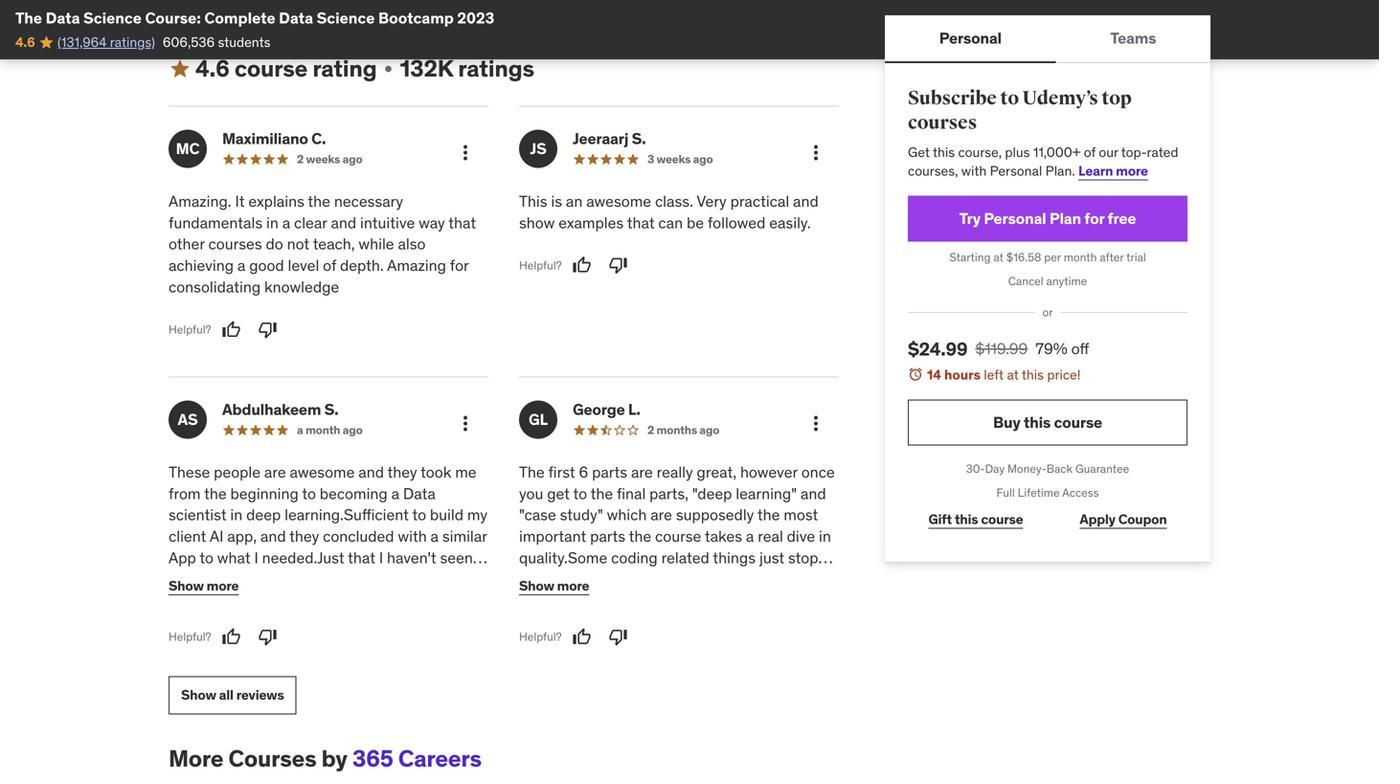 Task type: vqa. For each thing, say whether or not it's contained in the screenshot.
Additional actions for review by Abdulhakeem S. Icon at the bottom of page
yes



Task type: locate. For each thing, give the bounding box(es) containing it.
0 vertical spatial personal
[[939, 28, 1002, 48]]

0 vertical spatial all
[[298, 570, 314, 589]]

0 horizontal spatial 4.6
[[15, 33, 35, 51]]

2 show more button from the left
[[519, 567, 589, 606]]

be up "responses"
[[703, 634, 720, 654]]

0 vertical spatial deep
[[246, 505, 281, 525]]

helpful? down regression
[[169, 630, 211, 645]]

full
[[997, 485, 1015, 500]]

back
[[1046, 462, 1073, 476]]

2 vertical spatial in
[[819, 527, 831, 546]]

show more button for or
[[519, 567, 589, 606]]

to left udemy's
[[1000, 87, 1019, 110]]

needed.
[[262, 548, 317, 568]]

the up the clear
[[308, 191, 330, 211]]

ai
[[210, 527, 224, 546]]

to inside these people are awesome and they took me from the beginning to becoming a data scientist in deep learning.
[[302, 484, 316, 504]]

the down just
[[317, 570, 340, 589]]

xsmall image
[[381, 61, 396, 77]]

awesome for beginning
[[290, 462, 355, 482]]

me right took
[[455, 462, 477, 482]]

of down needed.
[[281, 570, 295, 589]]

1 horizontal spatial science
[[317, 8, 375, 28]]

1 horizontal spatial you
[[691, 613, 716, 632]]

0 vertical spatial at
[[993, 250, 1004, 265]]

and inside "amazing. it explains the necessary fundamentals in a clear and intuitive way that other courses do not teach, while also achieving a good level of depth. amazing for consolidating knowledge"
[[331, 213, 356, 233]]

be right can
[[687, 213, 704, 233]]

1 vertical spatial personal
[[990, 162, 1042, 179]]

ratings)
[[110, 33, 155, 51]]

month
[[1064, 250, 1097, 265], [305, 423, 340, 438]]

0 vertical spatial courses
[[908, 111, 977, 135]]

great,
[[697, 462, 737, 482]]

for left the free
[[1084, 209, 1104, 228]]

and up becoming
[[358, 462, 384, 482]]

rated
[[1147, 143, 1178, 161]]

0 horizontal spatial just
[[677, 570, 702, 589]]

0 horizontal spatial month
[[305, 423, 340, 438]]

course down price!
[[1054, 413, 1102, 432]]

from
[[169, 484, 201, 504]]

0 horizontal spatial s.
[[324, 400, 338, 419]]

js
[[530, 139, 546, 158]]

but
[[436, 591, 459, 611]]

1 horizontal spatial courses
[[908, 111, 977, 135]]

courses inside "amazing. it explains the necessary fundamentals in a clear and intuitive way that other courses do not teach, while also achieving a good level of depth. amazing for consolidating knowledge"
[[208, 234, 262, 254]]

1 horizontal spatial learning.
[[387, 634, 445, 654]]

with up haven't
[[398, 527, 427, 546]]

helpful? for mark review by maximiliano c. as helpful icon
[[169, 322, 211, 337]]

0 horizontal spatial with
[[398, 527, 427, 546]]

0 horizontal spatial data
[[46, 8, 80, 28]]

completely
[[706, 570, 781, 589]]

1 vertical spatial learning.
[[387, 634, 445, 654]]

1 show more button from the left
[[169, 567, 239, 606]]

personal inside button
[[939, 28, 1002, 48]]

mark review by jeeraarj s. as unhelpful image
[[609, 256, 628, 275]]

1 vertical spatial courses
[[208, 234, 262, 254]]

the up coding
[[629, 527, 651, 546]]

courses inside subscribe to udemy's top courses
[[908, 111, 977, 135]]

tab list
[[885, 15, 1211, 63]]

0 horizontal spatial they
[[289, 527, 319, 546]]

1 horizontal spatial in
[[266, 213, 279, 233]]

ago up very
[[693, 152, 713, 167]]

with down course,
[[961, 162, 987, 179]]

applications
[[195, 570, 278, 589]]

courses
[[228, 744, 316, 773]]

gl
[[529, 410, 548, 429]]

a inside these people are awesome and they took me from the beginning to becoming a data scientist in deep learning.
[[391, 484, 399, 504]]

following
[[760, 591, 822, 611]]

ago for jeeraarj s.
[[693, 152, 713, 167]]

a month ago
[[297, 423, 363, 438]]

1 horizontal spatial awesome
[[586, 191, 651, 211]]

0 horizontal spatial the
[[15, 8, 42, 28]]

0 vertical spatial with
[[961, 162, 987, 179]]

1 science from the left
[[83, 8, 142, 28]]

1 horizontal spatial data
[[279, 8, 313, 28]]

1 horizontal spatial month
[[1064, 250, 1097, 265]]

me left as
[[443, 613, 464, 632]]

alarm image
[[908, 367, 923, 382]]

month down abdulhakeem s. at the left
[[305, 423, 340, 438]]

this for gift this course
[[955, 511, 978, 528]]

1 horizontal spatial the
[[519, 462, 545, 482]]

practical
[[730, 191, 789, 211]]

2 show more from the left
[[519, 577, 589, 595]]

course
[[234, 54, 308, 83], [1054, 413, 1102, 432], [981, 511, 1023, 528], [655, 527, 701, 546]]

of down teach,
[[323, 256, 336, 275]]

show more down quality.
[[519, 577, 589, 595]]

of inside just that i haven't seen the applications of all the sections before the regression and deep learning sections, but i'm sure further reading will expose them to me as they're still foundations to deep learning.
[[281, 570, 295, 589]]

2 i from the left
[[379, 548, 383, 568]]

are inside these people are awesome and they took me from the beginning to becoming a data scientist in deep learning.
[[264, 462, 286, 482]]

the inside these people are awesome and they took me from the beginning to becoming a data scientist in deep learning.
[[204, 484, 227, 504]]

intuitive
[[360, 213, 415, 233]]

show down they're in the bottom left of the page
[[181, 687, 216, 704]]

real
[[758, 527, 783, 546]]

with
[[961, 162, 987, 179], [398, 527, 427, 546]]

are up "beginning"
[[264, 462, 286, 482]]

awesome inside these people are awesome and they took me from the beginning to becoming a data scientist in deep learning.
[[290, 462, 355, 482]]

that inside 'this is an awesome class. very practical and show examples that can be followed easily.'
[[627, 213, 655, 233]]

similar
[[442, 527, 487, 546]]

and down once
[[801, 484, 826, 504]]

0 horizontal spatial 2
[[297, 152, 304, 167]]

learn more
[[1078, 162, 1148, 179]]

i
[[254, 548, 258, 568], [379, 548, 383, 568]]

just down related
[[677, 570, 702, 589]]

and inside 'this is an awesome class. very practical and show examples that can be followed easily.'
[[793, 191, 819, 211]]

this left price!
[[1022, 366, 1044, 383]]

0 horizontal spatial science
[[83, 8, 142, 28]]

0 vertical spatial for
[[1084, 209, 1104, 228]]

the
[[308, 191, 330, 211], [204, 484, 227, 504], [591, 484, 613, 504], [757, 505, 780, 525], [629, 527, 651, 546], [169, 570, 191, 589], [317, 570, 340, 589], [453, 570, 475, 589]]

2 horizontal spatial in
[[819, 527, 831, 546]]

as
[[468, 613, 484, 632]]

are
[[264, 462, 286, 482], [631, 462, 653, 482], [650, 505, 672, 525], [652, 570, 673, 589], [519, 656, 541, 675]]

2 down maximiliano c.
[[297, 152, 304, 167]]

0 horizontal spatial awesome
[[290, 462, 355, 482]]

at right the left
[[1007, 366, 1019, 383]]

some coding related things just stop working, and steps are just completely skipped or go unexplained, making following extremely difficult. when you leave questions they take days to weeks to be answered and are usually unhelpful responses that don't solve issues.
[[519, 548, 826, 697]]

1 horizontal spatial show more
[[519, 577, 589, 595]]

leave
[[719, 613, 755, 632]]

awesome for that
[[586, 191, 651, 211]]

s. for abdulhakeem s.
[[324, 400, 338, 419]]

learn more link
[[1078, 162, 1148, 179]]

1 horizontal spatial i
[[379, 548, 383, 568]]

careers
[[398, 744, 482, 773]]

and inside sufficient to build my client ai app, and they concluded with a similar app to what i needed.
[[260, 527, 286, 546]]

and up needed.
[[260, 527, 286, 546]]

mark review by maximiliano c. as helpful image
[[222, 320, 241, 339]]

try personal plan for free link
[[908, 196, 1188, 242]]

off
[[1071, 339, 1089, 359]]

data down took
[[403, 484, 436, 504]]

and up teach,
[[331, 213, 356, 233]]

0 horizontal spatial for
[[450, 256, 469, 275]]

the inside the first 6 parts are really great, however once you get to the final parts, "deep learning" and "case study" which are supposedly the most important parts the course takes a real dive in quality.
[[519, 462, 545, 482]]

this inside the buy this course button
[[1024, 413, 1051, 432]]

reviews
[[236, 687, 284, 704]]

first
[[548, 462, 575, 482]]

learning.
[[285, 505, 344, 525], [387, 634, 445, 654]]

the inside "amazing. it explains the necessary fundamentals in a clear and intuitive way that other courses do not teach, while also achieving a good level of depth. amazing for consolidating knowledge"
[[308, 191, 330, 211]]

ago up becoming
[[343, 423, 363, 438]]

s. up 'a month ago'
[[324, 400, 338, 419]]

1 horizontal spatial s.
[[632, 129, 646, 148]]

the for the first 6 parts are really great, however once you get to the final parts, "deep learning" and "case study" which are supposedly the most important parts the course takes a real dive in quality.
[[519, 462, 545, 482]]

all inside button
[[219, 687, 233, 704]]

more down some
[[557, 577, 589, 595]]

awesome up examples
[[586, 191, 651, 211]]

before
[[405, 570, 449, 589]]

with inside sufficient to build my client ai app, and they concluded with a similar app to what i needed.
[[398, 527, 427, 546]]

ago right months
[[699, 423, 719, 438]]

show more button up extremely
[[519, 567, 589, 606]]

0 vertical spatial they
[[387, 462, 417, 482]]

1 i from the left
[[254, 548, 258, 568]]

sections,
[[371, 591, 432, 611]]

1 vertical spatial be
[[703, 634, 720, 654]]

30-
[[966, 462, 985, 476]]

1 vertical spatial the
[[519, 462, 545, 482]]

1 vertical spatial with
[[398, 527, 427, 546]]

mark review by george l. as unhelpful image
[[609, 628, 628, 647]]

they down extremely
[[519, 634, 549, 654]]

0 horizontal spatial courses
[[208, 234, 262, 254]]

1 vertical spatial you
[[691, 613, 716, 632]]

course down students
[[234, 54, 308, 83]]

month inside starting at $16.58 per month after trial cancel anytime
[[1064, 250, 1097, 265]]

mark review by jeeraarj s. as helpful image
[[572, 256, 591, 275]]

teams
[[1110, 28, 1156, 48]]

that inside "amazing. it explains the necessary fundamentals in a clear and intuitive way that other courses do not teach, while also achieving a good level of depth. amazing for consolidating knowledge"
[[448, 213, 476, 233]]

or up 79%
[[1042, 305, 1053, 320]]

1 show more from the left
[[169, 577, 239, 595]]

science up rating
[[317, 8, 375, 28]]

2 horizontal spatial data
[[403, 484, 436, 504]]

or inside some coding related things just stop working, and steps are just completely skipped or go unexplained, making following extremely difficult. when you leave questions they take days to weeks to be answered and are usually unhelpful responses that don't solve issues.
[[577, 591, 591, 611]]

personal down plus
[[990, 162, 1042, 179]]

2 for c.
[[297, 152, 304, 167]]

quality.
[[519, 548, 568, 568]]

month up the anytime
[[1064, 250, 1097, 265]]

in up app,
[[230, 505, 243, 525]]

weeks down when
[[639, 634, 682, 654]]

0 vertical spatial the
[[15, 8, 42, 28]]

a down explains
[[282, 213, 290, 233]]

1 horizontal spatial show more button
[[519, 567, 589, 606]]

helpful? left mark review by jeeraarj s. as helpful image
[[519, 258, 562, 273]]

really
[[657, 462, 693, 482]]

0 horizontal spatial in
[[230, 505, 243, 525]]

weeks inside some coding related things just stop working, and steps are just completely skipped or go unexplained, making following extremely difficult. when you leave questions they take days to weeks to be answered and are usually unhelpful responses that don't solve issues.
[[639, 634, 682, 654]]

2 vertical spatial they
[[519, 634, 549, 654]]

awesome inside 'this is an awesome class. very practical and show examples that can be followed easily.'
[[586, 191, 651, 211]]

14 hours left at this price!
[[927, 366, 1081, 383]]

0 horizontal spatial or
[[577, 591, 591, 611]]

haven't
[[387, 548, 436, 568]]

ago up necessary
[[342, 152, 362, 167]]

0 horizontal spatial i
[[254, 548, 258, 568]]

1 vertical spatial deep
[[274, 591, 308, 611]]

deep down "beginning"
[[246, 505, 281, 525]]

to up study"
[[573, 484, 587, 504]]

1 vertical spatial in
[[230, 505, 243, 525]]

0 vertical spatial awesome
[[586, 191, 651, 211]]

with for and
[[398, 527, 427, 546]]

class.
[[655, 191, 693, 211]]

in inside these people are awesome and they took me from the beginning to becoming a data scientist in deep learning.
[[230, 505, 243, 525]]

that right "way"
[[448, 213, 476, 233]]

all
[[298, 570, 314, 589], [219, 687, 233, 704]]

0 horizontal spatial of
[[281, 570, 295, 589]]

at inside starting at $16.58 per month after trial cancel anytime
[[993, 250, 1004, 265]]

1 vertical spatial at
[[1007, 366, 1019, 383]]

1 vertical spatial awesome
[[290, 462, 355, 482]]

and down some
[[581, 570, 607, 589]]

2 vertical spatial of
[[281, 570, 295, 589]]

1 horizontal spatial at
[[1007, 366, 1019, 383]]

mc
[[176, 139, 200, 158]]

amazing
[[387, 256, 446, 275]]

courses down fundamentals
[[208, 234, 262, 254]]

2 horizontal spatial of
[[1084, 143, 1096, 161]]

1 horizontal spatial more
[[557, 577, 589, 595]]

2 horizontal spatial they
[[519, 634, 549, 654]]

1 vertical spatial s.
[[324, 400, 338, 419]]

this up courses,
[[933, 143, 955, 161]]

this right gift
[[955, 511, 978, 528]]

gift this course
[[928, 511, 1023, 528]]

0 vertical spatial 4.6
[[15, 33, 35, 51]]

george
[[573, 400, 625, 419]]

you
[[519, 484, 543, 504], [691, 613, 716, 632]]

course:
[[145, 8, 201, 28]]

0 vertical spatial of
[[1084, 143, 1096, 161]]

learning. down becoming
[[285, 505, 344, 525]]

them
[[386, 613, 422, 632]]

0 vertical spatial month
[[1064, 250, 1097, 265]]

1 horizontal spatial 2
[[647, 423, 654, 438]]

per
[[1044, 250, 1061, 265]]

2 science from the left
[[317, 8, 375, 28]]

0 vertical spatial just
[[759, 548, 784, 568]]

also
[[398, 234, 426, 254]]

1 vertical spatial they
[[289, 527, 319, 546]]

of left our
[[1084, 143, 1096, 161]]

a inside sufficient to build my client ai app, and they concluded with a similar app to what i needed.
[[431, 527, 439, 546]]

to right "beginning"
[[302, 484, 316, 504]]

2 months ago
[[647, 423, 719, 438]]

1 horizontal spatial 4.6
[[195, 54, 230, 83]]

more down top-
[[1116, 162, 1148, 179]]

all left reviews
[[219, 687, 233, 704]]

ago for maximiliano c.
[[342, 152, 362, 167]]

data up (131,964
[[46, 8, 80, 28]]

show for app
[[169, 577, 204, 595]]

ago for abdulhakeem s.
[[343, 423, 363, 438]]

weeks down c.
[[306, 152, 340, 167]]

science up the (131,964 ratings)
[[83, 8, 142, 28]]

be inside 'this is an awesome class. very practical and show examples that can be followed easily.'
[[687, 213, 704, 233]]

1 horizontal spatial of
[[323, 256, 336, 275]]

0 horizontal spatial show more button
[[169, 567, 239, 606]]

course down full
[[981, 511, 1023, 528]]

you left leave
[[691, 613, 716, 632]]

personal up $16.58
[[984, 209, 1046, 228]]

0 vertical spatial be
[[687, 213, 704, 233]]

0 vertical spatial learning.
[[285, 505, 344, 525]]

1 vertical spatial of
[[323, 256, 336, 275]]

jeeraarj
[[573, 129, 628, 148]]

all inside just that i haven't seen the applications of all the sections before the regression and deep learning sections, but i'm sure further reading will expose them to me as they're still foundations to deep learning.
[[298, 570, 314, 589]]

show more button up sure
[[169, 567, 239, 606]]

this
[[519, 191, 547, 211]]

just down real
[[759, 548, 784, 568]]

a inside the first 6 parts are really great, however once you get to the final parts, "deep learning" and "case study" which are supposedly the most important parts the course takes a real dive in quality.
[[746, 527, 754, 546]]

0 vertical spatial 2
[[297, 152, 304, 167]]

0 vertical spatial in
[[266, 213, 279, 233]]

additional actions for review by jeeraarj s. image
[[804, 141, 827, 164]]

parts right 6
[[592, 462, 627, 482]]

awesome up becoming
[[290, 462, 355, 482]]

gift
[[928, 511, 952, 528]]

i up "sections"
[[379, 548, 383, 568]]

me inside just that i haven't seen the applications of all the sections before the regression and deep learning sections, but i'm sure further reading will expose them to me as they're still foundations to deep learning.
[[443, 613, 464, 632]]

that inside just that i haven't seen the applications of all the sections before the regression and deep learning sections, but i'm sure further reading will expose them to me as they're still foundations to deep learning.
[[348, 548, 375, 568]]

1 vertical spatial or
[[577, 591, 591, 611]]

1 horizontal spatial or
[[1042, 305, 1053, 320]]

they up needed.
[[289, 527, 319, 546]]

show down app
[[169, 577, 204, 595]]

course inside the first 6 parts are really great, however once you get to the final parts, "deep learning" and "case study" which are supposedly the most important parts the course takes a real dive in quality.
[[655, 527, 701, 546]]

1 vertical spatial for
[[450, 256, 469, 275]]

way
[[419, 213, 445, 233]]

0 horizontal spatial show more
[[169, 577, 239, 595]]

0 horizontal spatial learning.
[[285, 505, 344, 525]]

in up do
[[266, 213, 279, 233]]

apply coupon button
[[1059, 501, 1188, 539]]

11,000+
[[1033, 143, 1081, 161]]

i inside sufficient to build my client ai app, and they concluded with a similar app to what i needed.
[[254, 548, 258, 568]]

all down needed.
[[298, 570, 314, 589]]

2 horizontal spatial more
[[1116, 162, 1148, 179]]

1 vertical spatial all
[[219, 687, 233, 704]]

to down ai
[[200, 548, 213, 568]]

gift this course link
[[908, 501, 1044, 539]]

show all reviews button
[[169, 676, 296, 715]]

s. for jeeraarj s.
[[632, 129, 646, 148]]

medium image
[[169, 57, 192, 80]]

this right buy
[[1024, 413, 1051, 432]]

0 horizontal spatial at
[[993, 250, 1004, 265]]

they
[[387, 462, 417, 482], [289, 527, 319, 546], [519, 634, 549, 654]]

are up final
[[631, 462, 653, 482]]

in right dive
[[819, 527, 831, 546]]

personal inside "get this course, plus 11,000+ of our top-rated courses, with personal plan."
[[990, 162, 1042, 179]]

data inside these people are awesome and they took me from the beginning to becoming a data scientist in deep learning.
[[403, 484, 436, 504]]

they left took
[[387, 462, 417, 482]]

by
[[321, 744, 347, 773]]

the
[[15, 8, 42, 28], [519, 462, 545, 482]]

parts down which
[[590, 527, 625, 546]]

$24.99
[[908, 337, 968, 360]]

4.6 left (131,964
[[15, 33, 35, 51]]

are up unexplained,
[[652, 570, 673, 589]]

course up related
[[655, 527, 701, 546]]

606,536 students
[[163, 33, 270, 51]]

you up "case
[[519, 484, 543, 504]]

0 vertical spatial s.
[[632, 129, 646, 148]]

2 vertical spatial personal
[[984, 209, 1046, 228]]

with inside "get this course, plus 11,000+ of our top-rated courses, with personal plan."
[[961, 162, 987, 179]]

365 careers link
[[352, 744, 482, 773]]

1 vertical spatial 2
[[647, 423, 654, 438]]

4.6 down 606,536 students
[[195, 54, 230, 83]]

further
[[202, 613, 249, 632]]

to down but on the left of page
[[425, 613, 439, 632]]

0 horizontal spatial more
[[207, 577, 239, 595]]

a up sufficient
[[391, 484, 399, 504]]

left
[[984, 366, 1004, 383]]

while
[[359, 234, 394, 254]]

things
[[713, 548, 756, 568]]

a left real
[[746, 527, 754, 546]]

this inside gift this course link
[[955, 511, 978, 528]]

1 horizontal spatial they
[[387, 462, 417, 482]]

an
[[566, 191, 583, 211]]

steps
[[610, 570, 648, 589]]

helpful? for mark review by george l. as helpful image
[[519, 630, 562, 645]]

months
[[656, 423, 697, 438]]

apply coupon
[[1080, 511, 1167, 528]]

data up 4.6 course rating
[[279, 8, 313, 28]]

show more down app
[[169, 577, 239, 595]]

1 vertical spatial me
[[443, 613, 464, 632]]

i right "what"
[[254, 548, 258, 568]]

0 horizontal spatial you
[[519, 484, 543, 504]]

more courses by 365 careers
[[169, 744, 482, 773]]

1 horizontal spatial all
[[298, 570, 314, 589]]

0 vertical spatial me
[[455, 462, 477, 482]]

it
[[235, 191, 245, 211]]

for right amazing
[[450, 256, 469, 275]]

1 vertical spatial 4.6
[[195, 54, 230, 83]]

this inside "get this course, plus 11,000+ of our top-rated courses, with personal plan."
[[933, 143, 955, 161]]

2 left months
[[647, 423, 654, 438]]

be inside some coding related things just stop working, and steps are just completely skipped or go unexplained, making following extremely difficult. when you leave questions they take days to weeks to be answered and are usually unhelpful responses that don't solve issues.
[[703, 634, 720, 654]]

helpful? left mark review by maximiliano c. as helpful icon
[[169, 322, 211, 337]]

1 vertical spatial month
[[305, 423, 340, 438]]



Task type: describe. For each thing, give the bounding box(es) containing it.
clear
[[294, 213, 327, 233]]

and down questions
[[794, 634, 820, 654]]

try personal plan for free
[[959, 209, 1136, 228]]

to inside subscribe to udemy's top courses
[[1000, 87, 1019, 110]]

just that i haven't seen the applications of all the sections before the regression and deep learning sections, but i'm sure further reading will expose them to me as they're still foundations to deep learning.
[[169, 548, 484, 654]]

lifetime
[[1018, 485, 1060, 500]]

mark review by abdulhakeem s. as unhelpful image
[[258, 628, 277, 647]]

depth.
[[340, 256, 384, 275]]

personal button
[[885, 15, 1056, 61]]

george l.
[[573, 400, 640, 419]]

followed
[[708, 213, 766, 233]]

in inside "amazing. it explains the necessary fundamentals in a clear and intuitive way that other courses do not teach, while also achieving a good level of depth. amazing for consolidating knowledge"
[[266, 213, 279, 233]]

mark review by george l. as helpful image
[[572, 628, 591, 647]]

to left build
[[412, 505, 426, 525]]

however
[[740, 462, 798, 482]]

as
[[178, 410, 198, 429]]

of inside "amazing. it explains the necessary fundamentals in a clear and intuitive way that other courses do not teach, while also achieving a good level of depth. amazing for consolidating knowledge"
[[323, 256, 336, 275]]

some
[[568, 548, 607, 568]]

the down app
[[169, 570, 191, 589]]

132k
[[400, 54, 453, 83]]

they inside some coding related things just stop working, and steps are just completely skipped or go unexplained, making following extremely difficult. when you leave questions they take days to weeks to be answered and are usually unhelpful responses that don't solve issues.
[[519, 634, 549, 654]]

starting
[[949, 250, 991, 265]]

fundamentals
[[169, 213, 263, 233]]

(131,964
[[57, 33, 107, 51]]

coding
[[611, 548, 658, 568]]

with for courses
[[961, 162, 987, 179]]

and inside these people are awesome and they took me from the beginning to becoming a data scientist in deep learning.
[[358, 462, 384, 482]]

ago for george l.
[[699, 423, 719, 438]]

1 vertical spatial just
[[677, 570, 702, 589]]

more for the first 6 parts are really great, however once you get to the final parts, "deep learning" and "case study" which are supposedly the most important parts the course takes a real dive in quality.
[[557, 577, 589, 595]]

2 for l.
[[647, 423, 654, 438]]

$119.99
[[975, 339, 1028, 359]]

access
[[1062, 485, 1099, 500]]

you inside the first 6 parts are really great, however once you get to the final parts, "deep learning" and "case study" which are supposedly the most important parts the course takes a real dive in quality.
[[519, 484, 543, 504]]

once
[[801, 462, 835, 482]]

anytime
[[1046, 274, 1087, 289]]

the for the data science course: complete data science bootcamp 2023
[[15, 8, 42, 28]]

1 horizontal spatial for
[[1084, 209, 1104, 228]]

weeks for maximiliano c.
[[306, 152, 340, 167]]

"case
[[519, 505, 556, 525]]

still
[[219, 634, 243, 654]]

bootcamp
[[378, 8, 454, 28]]

will
[[308, 613, 330, 632]]

don't
[[769, 656, 803, 675]]

parts,
[[649, 484, 689, 504]]

tab list containing personal
[[885, 15, 1211, 63]]

expose
[[334, 613, 383, 632]]

show for or
[[519, 577, 554, 595]]

and inside the first 6 parts are really great, however once you get to the final parts, "deep learning" and "case study" which are supposedly the most important parts the course takes a real dive in quality.
[[801, 484, 826, 504]]

a left good
[[237, 256, 246, 275]]

1 horizontal spatial just
[[759, 548, 784, 568]]

of inside "get this course, plus 11,000+ of our top-rated courses, with personal plan."
[[1084, 143, 1096, 161]]

they inside sufficient to build my client ai app, and they concluded with a similar app to what i needed.
[[289, 527, 319, 546]]

mark review by maximiliano c. as unhelpful image
[[258, 320, 277, 339]]

to up "responses"
[[685, 634, 699, 654]]

additional actions for review by george l. image
[[804, 412, 827, 435]]

helpful? for mark review by jeeraarj s. as helpful image
[[519, 258, 562, 273]]

show more for app
[[169, 577, 239, 595]]

that inside some coding related things just stop working, and steps are just completely skipped or go unexplained, making following extremely difficult. when you leave questions they take days to weeks to be answered and are usually unhelpful responses that don't solve issues.
[[737, 656, 765, 675]]

get this course, plus 11,000+ of our top-rated courses, with personal plan.
[[908, 143, 1178, 179]]

mark review by abdulhakeem s. as helpful image
[[222, 628, 241, 647]]

very
[[697, 191, 727, 211]]

4.6 course rating
[[195, 54, 377, 83]]

the first 6 parts are really great, however once you get to the final parts, "deep learning" and "case study" which are supposedly the most important parts the course takes a real dive in quality.
[[519, 462, 835, 568]]

try
[[959, 209, 981, 228]]

a down abdulhakeem s. at the left
[[297, 423, 303, 438]]

most
[[784, 505, 818, 525]]

free
[[1108, 209, 1136, 228]]

the down seen
[[453, 570, 475, 589]]

teach,
[[313, 234, 355, 254]]

in inside the first 6 parts are really great, however once you get to the final parts, "deep learning" and "case study" which are supposedly the most important parts the course takes a real dive in quality.
[[819, 527, 831, 546]]

to up unhelpful
[[621, 634, 635, 654]]

extremely
[[519, 613, 586, 632]]

you inside some coding related things just stop working, and steps are just completely skipped or go unexplained, making following extremely difficult. when you leave questions they take days to weeks to be answered and are usually unhelpful responses that don't solve issues.
[[691, 613, 716, 632]]

becoming
[[320, 484, 388, 504]]

are up solve
[[519, 656, 541, 675]]

show inside button
[[181, 687, 216, 704]]

learning. inside just that i haven't seen the applications of all the sections before the regression and deep learning sections, but i'm sure further reading will expose them to me as they're still foundations to deep learning.
[[387, 634, 445, 654]]

is
[[551, 191, 562, 211]]

people
[[214, 462, 261, 482]]

606,536
[[163, 33, 215, 51]]

to inside the first 6 parts are really great, however once you get to the final parts, "deep learning" and "case study" which are supposedly the most important parts the course takes a real dive in quality.
[[573, 484, 587, 504]]

necessary
[[334, 191, 403, 211]]

buy this course button
[[908, 400, 1188, 446]]

the up real
[[757, 505, 780, 525]]

important
[[519, 527, 586, 546]]

trial
[[1126, 250, 1146, 265]]

responses
[[663, 656, 734, 675]]

learn
[[1078, 162, 1113, 179]]

4.6 for 4.6
[[15, 33, 35, 51]]

"deep
[[692, 484, 732, 504]]

the left final
[[591, 484, 613, 504]]

the data science course: complete data science bootcamp 2023
[[15, 8, 494, 28]]

amazing. it explains the necessary fundamentals in a clear and intuitive way that other courses do not teach, while also achieving a good level of depth. amazing for consolidating knowledge
[[169, 191, 476, 297]]

they inside these people are awesome and they took me from the beginning to becoming a data scientist in deep learning.
[[387, 462, 417, 482]]

coupon
[[1118, 511, 1167, 528]]

this for buy this course
[[1024, 413, 1051, 432]]

learning
[[312, 591, 367, 611]]

show more button for app
[[169, 567, 239, 606]]

(131,964 ratings)
[[57, 33, 155, 51]]

show more for or
[[519, 577, 589, 595]]

0 vertical spatial parts
[[592, 462, 627, 482]]

explains
[[248, 191, 304, 211]]

our
[[1099, 143, 1118, 161]]

i'm
[[463, 591, 483, 611]]

students
[[218, 33, 270, 51]]

deep inside these people are awesome and they took me from the beginning to becoming a data scientist in deep learning.
[[246, 505, 281, 525]]

subscribe
[[908, 87, 997, 110]]

jeeraarj s.
[[573, 129, 646, 148]]

not
[[287, 234, 309, 254]]

this for get this course, plus 11,000+ of our top-rated courses, with personal plan.
[[933, 143, 955, 161]]

stop
[[788, 548, 818, 568]]

14
[[927, 366, 941, 383]]

unhelpful
[[596, 656, 659, 675]]

maximiliano c.
[[222, 129, 326, 148]]

subscribe to udemy's top courses
[[908, 87, 1132, 135]]

app,
[[227, 527, 257, 546]]

helpful? for mark review by abdulhakeem s. as helpful image
[[169, 630, 211, 645]]

1 vertical spatial parts
[[590, 527, 625, 546]]

me inside these people are awesome and they took me from the beginning to becoming a data scientist in deep learning.
[[455, 462, 477, 482]]

additional actions for review by abdulhakeem s. image
[[454, 412, 477, 435]]

learning. inside these people are awesome and they took me from the beginning to becoming a data scientist in deep learning.
[[285, 505, 344, 525]]

0 vertical spatial or
[[1042, 305, 1053, 320]]

2 weeks ago
[[297, 152, 362, 167]]

skipped
[[519, 591, 574, 611]]

course inside button
[[1054, 413, 1102, 432]]

more for these people are awesome and they took me from the beginning to becoming a data scientist in deep learning.
[[207, 577, 239, 595]]

top-
[[1121, 143, 1147, 161]]

plus
[[1005, 143, 1030, 161]]

plan.
[[1045, 162, 1075, 179]]

for inside "amazing. it explains the necessary fundamentals in a clear and intuitive way that other courses do not teach, while also achieving a good level of depth. amazing for consolidating knowledge"
[[450, 256, 469, 275]]

regression
[[169, 591, 241, 611]]

issues.
[[558, 677, 605, 697]]

are down parts,
[[650, 505, 672, 525]]

dive
[[787, 527, 815, 546]]

sections
[[344, 570, 401, 589]]

udemy's
[[1022, 87, 1098, 110]]

i inside just that i haven't seen the applications of all the sections before the regression and deep learning sections, but i'm sure further reading will expose them to me as they're still foundations to deep learning.
[[379, 548, 383, 568]]

4.6 for 4.6 course rating
[[195, 54, 230, 83]]

additional actions for review by maximiliano c. image
[[454, 141, 477, 164]]

2 vertical spatial deep
[[349, 634, 384, 654]]

day
[[985, 462, 1005, 476]]

weeks for jeeraarj s.
[[657, 152, 691, 167]]

when
[[648, 613, 688, 632]]

just
[[317, 548, 344, 568]]

study"
[[560, 505, 603, 525]]

concluded
[[323, 527, 394, 546]]

to down "expose"
[[331, 634, 345, 654]]

can
[[658, 213, 683, 233]]

and inside just that i haven't seen the applications of all the sections before the regression and deep learning sections, but i'm sure further reading will expose them to me as they're still foundations to deep learning.
[[244, 591, 270, 611]]



